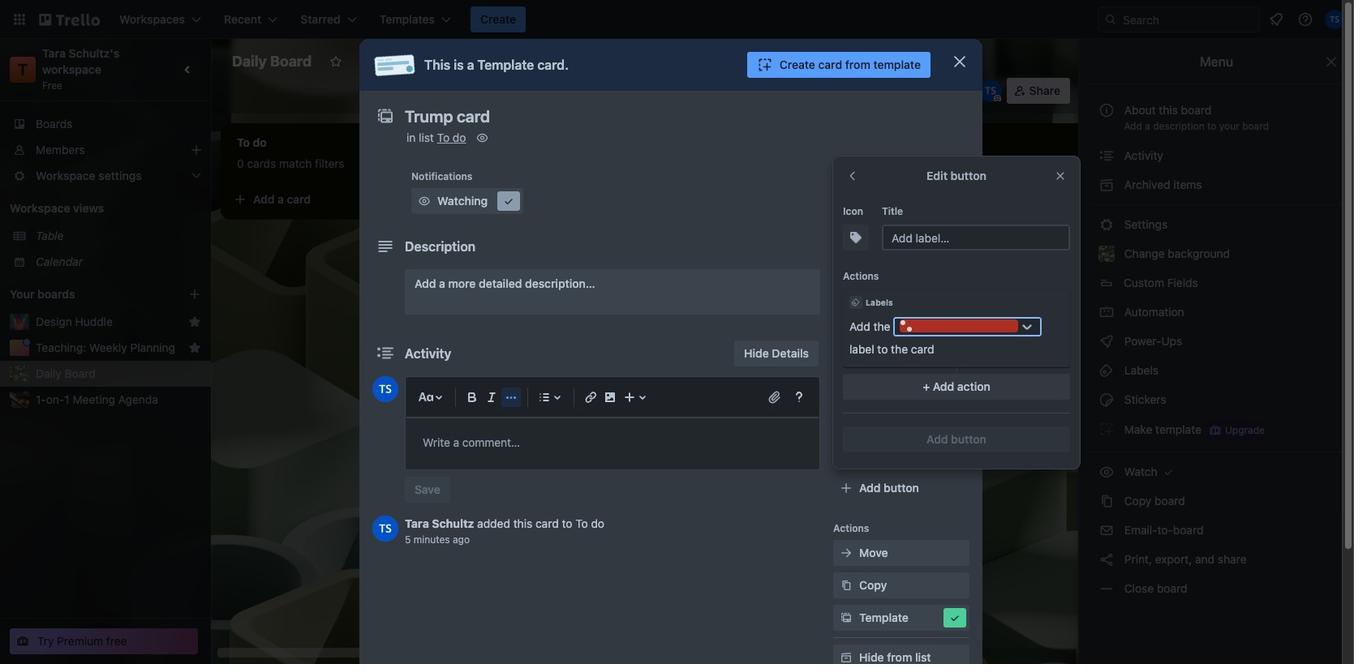 Task type: describe. For each thing, give the bounding box(es) containing it.
teaching: weekly planning
[[36, 341, 175, 355]]

visible
[[444, 54, 478, 68]]

power-ups button
[[609, 78, 711, 104]]

1 horizontal spatial members
[[859, 187, 909, 201]]

calendar link
[[36, 254, 201, 270]]

power- up the stickers
[[1124, 334, 1161, 348]]

automation inside automation link
[[1121, 305, 1184, 319]]

your
[[10, 287, 34, 301]]

daily board inside text box
[[232, 53, 312, 70]]

notifications
[[411, 170, 473, 183]]

template button
[[833, 605, 969, 631]]

list
[[419, 131, 434, 144]]

custom fields for menu
[[1124, 276, 1198, 290]]

customize views image
[[569, 54, 585, 70]]

2 vertical spatial labels
[[1121, 363, 1159, 377]]

title
[[882, 205, 903, 217]]

attachment button
[[833, 279, 969, 305]]

print, export, and share link
[[1089, 547, 1344, 573]]

attachment
[[859, 285, 922, 299]]

tara schultz's workspace free
[[42, 46, 122, 92]]

add power-ups
[[859, 415, 943, 428]]

2 cards from the left
[[477, 157, 506, 170]]

power- down "label"
[[833, 391, 867, 403]]

return to previous screen image
[[846, 170, 859, 183]]

is
[[454, 58, 464, 72]]

detailed
[[479, 277, 522, 290]]

+
[[923, 380, 930, 393]]

clear
[[917, 84, 945, 97]]

watch
[[1121, 465, 1160, 479]]

0 vertical spatial members link
[[0, 137, 211, 163]]

1 vertical spatial tara schultz (taraschultz7) image
[[979, 80, 1002, 102]]

workspace for workspace views
[[10, 201, 70, 215]]

0 horizontal spatial daily board
[[36, 367, 96, 380]]

added
[[477, 517, 510, 531]]

to inside tara schultz added this card to to do 5 minutes ago
[[562, 517, 572, 531]]

export,
[[1155, 552, 1192, 566]]

this is a template card.
[[424, 58, 569, 72]]

add the
[[849, 320, 890, 333]]

1 add a card button from the left
[[227, 187, 409, 213]]

board down export,
[[1157, 582, 1187, 595]]

planning
[[130, 341, 175, 355]]

menu
[[1200, 54, 1233, 69]]

fields for menu
[[1167, 276, 1198, 290]]

1 vertical spatial add button button
[[833, 475, 969, 501]]

ups up the add power-ups
[[867, 391, 886, 403]]

0 vertical spatial to
[[437, 131, 450, 144]]

+ add action
[[923, 380, 990, 393]]

template inside 'button'
[[859, 611, 909, 625]]

3 filters from the left
[[1006, 157, 1036, 170]]

your boards
[[10, 287, 75, 301]]

clear all
[[917, 84, 960, 97]]

details
[[772, 346, 809, 360]]

teaching:
[[36, 341, 86, 355]]

in
[[406, 131, 416, 144]]

fields for add to template
[[904, 350, 936, 363]]

create card from template button
[[747, 52, 931, 78]]

stickers
[[1121, 393, 1166, 406]]

custom for menu
[[1124, 276, 1164, 290]]

sm image for close board link
[[1098, 581, 1115, 597]]

print,
[[1124, 552, 1152, 566]]

label
[[849, 342, 874, 356]]

2 horizontal spatial board
[[519, 54, 551, 68]]

archived items link
[[1089, 172, 1344, 198]]

t link
[[10, 57, 36, 83]]

sm image inside the move link
[[838, 545, 854, 561]]

background
[[1168, 247, 1230, 260]]

sm image inside template 'button'
[[947, 610, 963, 626]]

close
[[1124, 582, 1154, 595]]

board right 'your'
[[1242, 120, 1269, 132]]

label to the card
[[849, 342, 934, 356]]

tara schultz (taraschultz7) image
[[372, 516, 398, 542]]

power- inside "link"
[[884, 415, 922, 428]]

1 vertical spatial labels
[[866, 298, 893, 307]]

star or unstar board image
[[329, 55, 342, 68]]

to inside tara schultz added this card to to do 5 minutes ago
[[575, 517, 588, 531]]

copy link
[[833, 573, 969, 599]]

open help dialog image
[[789, 388, 809, 407]]

custom fields button for menu
[[1089, 270, 1344, 296]]

2 match from the left
[[510, 157, 542, 170]]

change
[[1124, 247, 1165, 260]]

power-ups link
[[1089, 329, 1344, 355]]

stickers link
[[1089, 387, 1344, 413]]

on-
[[46, 393, 64, 406]]

design huddle button
[[36, 314, 182, 330]]

table link
[[36, 228, 201, 244]]

views
[[73, 201, 104, 215]]

design huddle
[[36, 315, 113, 329]]

description
[[1153, 120, 1205, 132]]

1 vertical spatial members link
[[833, 182, 969, 208]]

add inside "link"
[[859, 415, 881, 428]]

checklist link
[[833, 247, 969, 273]]

in list to do
[[406, 131, 466, 144]]

make
[[1124, 422, 1152, 436]]

change background
[[1121, 247, 1230, 260]]

0 horizontal spatial board
[[65, 367, 96, 380]]

description
[[405, 239, 476, 254]]

action
[[957, 380, 990, 393]]

Main content area, start typing to enter text. text field
[[423, 433, 802, 453]]

t
[[18, 60, 28, 79]]

0 horizontal spatial template
[[477, 58, 534, 72]]

from
[[845, 58, 870, 71]]

2 vertical spatial power-ups
[[833, 391, 886, 403]]

cover link
[[833, 312, 969, 337]]

0 horizontal spatial watching
[[437, 194, 488, 208]]

2 vertical spatial tara schultz (taraschultz7) image
[[372, 376, 398, 402]]

more
[[448, 277, 476, 290]]

ups down automation link
[[1161, 334, 1182, 348]]

teaching: weekly planning button
[[36, 340, 182, 356]]

save
[[415, 483, 440, 496]]

create from template… image
[[415, 193, 428, 206]]

italic ⌘i image
[[482, 388, 501, 407]]

copy for copy board
[[1124, 494, 1151, 508]]

sm image inside copy link
[[838, 578, 854, 594]]

card.
[[537, 58, 569, 72]]

0 horizontal spatial labels link
[[833, 214, 969, 240]]

cover
[[859, 317, 891, 331]]

archived items
[[1121, 178, 1202, 191]]

create for create card from template
[[779, 58, 815, 71]]

upgrade button
[[1206, 421, 1268, 441]]

0 horizontal spatial add button
[[859, 481, 919, 495]]

a inside about this board add a description to your board
[[1145, 120, 1150, 132]]

to do link
[[437, 131, 466, 144]]

hide details
[[744, 346, 809, 360]]

board up the description
[[1181, 103, 1211, 117]]

1 vertical spatial labels link
[[1089, 358, 1344, 384]]

boards
[[36, 117, 72, 131]]

agenda
[[118, 393, 158, 406]]

search image
[[1104, 13, 1117, 26]]

5
[[405, 534, 411, 546]]

text styles image
[[416, 388, 436, 407]]

5 minutes ago link
[[405, 534, 470, 546]]

lists image
[[535, 388, 554, 407]]

2 add a card from the left
[[484, 192, 541, 206]]

workspace for workspace visible
[[381, 54, 441, 68]]

more formatting image
[[501, 388, 521, 407]]

3 cards from the left
[[938, 157, 967, 170]]

share
[[1029, 84, 1060, 97]]

print, export, and share
[[1121, 552, 1247, 566]]

1 vertical spatial watching button
[[411, 188, 523, 214]]

0 vertical spatial button
[[950, 169, 987, 183]]

1 vertical spatial the
[[891, 342, 908, 356]]

0 vertical spatial watching button
[[516, 78, 605, 104]]

all
[[948, 84, 960, 97]]

this inside tara schultz added this card to to do 5 minutes ago
[[513, 517, 532, 531]]

attach and insert link image
[[767, 389, 783, 406]]

do inside tara schultz added this card to to do 5 minutes ago
[[591, 517, 604, 531]]

starred icon image for teaching: weekly planning
[[188, 342, 201, 355]]

Add label… text field
[[882, 225, 1070, 251]]

sm image for the bottom watching 'button'
[[416, 193, 432, 209]]

color: red, title: none image
[[900, 320, 1018, 333]]

about
[[1124, 103, 1156, 117]]

1-on-1 meeting agenda
[[36, 393, 158, 406]]

schultz's
[[69, 46, 119, 60]]

email-
[[1124, 523, 1157, 537]]

ago
[[453, 534, 470, 546]]

0 horizontal spatial members
[[36, 143, 85, 157]]

1 filters from the left
[[315, 157, 344, 170]]

tara for schultz's
[[42, 46, 66, 60]]

0 vertical spatial watching
[[545, 84, 595, 97]]

Board name text field
[[224, 49, 320, 75]]



Task type: vqa. For each thing, say whether or not it's contained in the screenshot.
rightmost the SHOW
no



Task type: locate. For each thing, give the bounding box(es) containing it.
copy board
[[1121, 494, 1185, 508]]

0 horizontal spatial 0 cards match filters
[[237, 157, 344, 170]]

daily board up 1
[[36, 367, 96, 380]]

watch link
[[1089, 459, 1344, 485]]

add a more detailed description… link
[[405, 269, 820, 315]]

the down cover link on the right of page
[[891, 342, 908, 356]]

button down action
[[951, 432, 986, 446]]

1 match from the left
[[279, 157, 312, 170]]

watching button down notifications
[[411, 188, 523, 214]]

image image
[[600, 388, 620, 407]]

workspace left is
[[381, 54, 441, 68]]

activity link
[[1089, 143, 1344, 169]]

add power-ups link
[[833, 409, 969, 435]]

to
[[437, 131, 450, 144], [575, 517, 588, 531]]

0 vertical spatial add button button
[[843, 427, 1070, 453]]

1 horizontal spatial daily
[[232, 53, 267, 70]]

tara schultz (taraschultz7) image inside primary element
[[1325, 10, 1344, 29]]

tara for schultz
[[405, 517, 429, 531]]

board up to-
[[1155, 494, 1185, 508]]

board left "star or unstar board" icon
[[270, 53, 312, 70]]

sm image inside automation button
[[714, 78, 737, 101]]

board inside text box
[[270, 53, 312, 70]]

try
[[37, 634, 54, 648]]

add a card button
[[227, 187, 409, 213], [458, 187, 639, 213]]

card inside tara schultz added this card to to do 5 minutes ago
[[535, 517, 559, 531]]

add button button down + add action
[[843, 427, 1070, 453]]

template up create from template… icon
[[867, 164, 910, 176]]

custom fields button down 'change background' link
[[1089, 270, 1344, 296]]

add board image
[[188, 288, 201, 301]]

1 vertical spatial to
[[575, 517, 588, 531]]

ups
[[680, 84, 701, 97], [1161, 334, 1182, 348], [867, 391, 886, 403], [922, 415, 943, 428]]

0 vertical spatial fields
[[1167, 276, 1198, 290]]

1 vertical spatial copy
[[859, 578, 887, 592]]

edit
[[926, 169, 948, 183]]

1 vertical spatial members
[[859, 187, 909, 201]]

tara inside tara schultz's workspace free
[[42, 46, 66, 60]]

power- down label to the card
[[884, 415, 922, 428]]

0
[[893, 84, 901, 97], [237, 157, 244, 170], [467, 157, 474, 170], [928, 157, 935, 170]]

0 horizontal spatial do
[[453, 131, 466, 144]]

0 horizontal spatial match
[[279, 157, 312, 170]]

1 horizontal spatial board
[[270, 53, 312, 70]]

daily inside daily board text box
[[232, 53, 267, 70]]

table
[[36, 229, 64, 243]]

about this board add a description to your board
[[1124, 103, 1269, 132]]

to-
[[1157, 523, 1173, 537]]

0 vertical spatial template
[[477, 58, 534, 72]]

checklist
[[859, 252, 909, 266]]

labels link
[[833, 214, 969, 240], [1089, 358, 1344, 384]]

this
[[1159, 103, 1178, 117], [513, 517, 532, 531]]

1 vertical spatial custom fields
[[859, 350, 936, 363]]

0 vertical spatial custom fields
[[1124, 276, 1198, 290]]

0 horizontal spatial workspace
[[10, 201, 70, 215]]

custom fields for add to template
[[859, 350, 936, 363]]

tara up workspace
[[42, 46, 66, 60]]

automation down add power-ups "link"
[[833, 456, 888, 468]]

0 horizontal spatial filters
[[315, 157, 344, 170]]

0 horizontal spatial cards
[[247, 157, 276, 170]]

copy for copy
[[859, 578, 887, 592]]

button for topmost add button button
[[951, 432, 986, 446]]

None text field
[[397, 102, 932, 131]]

minutes
[[414, 534, 450, 546]]

change background link
[[1089, 241, 1344, 267]]

custom fields button
[[1089, 270, 1344, 296], [833, 349, 969, 365]]

labels link down power-ups link
[[1089, 358, 1344, 384]]

2 horizontal spatial tara schultz (taraschultz7) image
[[1325, 10, 1344, 29]]

0 horizontal spatial automation
[[737, 84, 799, 97]]

2 starred icon image from the top
[[188, 342, 201, 355]]

0 vertical spatial tara schultz (taraschultz7) image
[[1325, 10, 1344, 29]]

0 vertical spatial members
[[36, 143, 85, 157]]

meeting
[[73, 393, 115, 406]]

primary element
[[0, 0, 1354, 39]]

2 vertical spatial template
[[1155, 422, 1201, 436]]

create for create
[[480, 12, 516, 26]]

1 vertical spatial this
[[513, 517, 532, 531]]

1 vertical spatial tara
[[405, 517, 429, 531]]

0 horizontal spatial copy
[[859, 578, 887, 592]]

0 horizontal spatial activity
[[405, 346, 451, 361]]

daily board left "star or unstar board" icon
[[232, 53, 312, 70]]

create inside primary element
[[480, 12, 516, 26]]

1 horizontal spatial workspace
[[381, 54, 441, 68]]

to right added
[[562, 517, 572, 531]]

share
[[1218, 552, 1247, 566]]

to right "label"
[[877, 342, 888, 356]]

2 horizontal spatial filters
[[1006, 157, 1036, 170]]

labels link up checklist link at the top right of page
[[833, 214, 969, 240]]

tara schultz (taraschultz7) image right open information menu icon
[[1325, 10, 1344, 29]]

template inside button
[[873, 58, 921, 71]]

starred icon image
[[188, 316, 201, 329], [188, 342, 201, 355]]

watching
[[545, 84, 595, 97], [437, 194, 488, 208]]

to left 'your'
[[1207, 120, 1216, 132]]

Search field
[[1117, 7, 1259, 32]]

close board link
[[1089, 576, 1344, 602]]

2 horizontal spatial automation
[[1121, 305, 1184, 319]]

watching down notifications
[[437, 194, 488, 208]]

1 horizontal spatial custom fields button
[[1089, 270, 1344, 296]]

power-
[[642, 84, 680, 97], [1124, 334, 1161, 348], [833, 391, 867, 403], [884, 415, 922, 428]]

1 horizontal spatial fields
[[1167, 276, 1198, 290]]

create up automation button
[[779, 58, 815, 71]]

sm image inside template 'button'
[[838, 610, 854, 626]]

a
[[467, 58, 474, 72], [1145, 120, 1150, 132], [278, 192, 284, 206], [508, 192, 514, 206], [439, 277, 445, 290]]

workspace inside button
[[381, 54, 441, 68]]

sm image for email-to-board link
[[1098, 522, 1115, 539]]

starred icon image right planning
[[188, 342, 201, 355]]

free
[[42, 80, 62, 92]]

sm image for activity link
[[1098, 148, 1115, 164]]

to inside about this board add a description to your board
[[1207, 120, 1216, 132]]

template right the "from"
[[873, 58, 921, 71]]

button for the bottom add button button
[[884, 481, 919, 495]]

hide details link
[[734, 341, 819, 367]]

tara up 5
[[405, 517, 429, 531]]

button right edit
[[950, 169, 987, 183]]

email-to-board
[[1121, 523, 1203, 537]]

create button
[[471, 6, 526, 32]]

sm image
[[714, 78, 737, 101], [474, 130, 490, 146], [1098, 177, 1115, 193], [501, 193, 517, 209], [1098, 217, 1115, 233], [838, 219, 854, 235], [838, 251, 854, 268], [1098, 304, 1115, 320], [838, 316, 854, 333], [1098, 363, 1115, 379], [1098, 392, 1115, 408], [838, 545, 854, 561], [838, 578, 854, 594], [947, 610, 963, 626]]

0 horizontal spatial create
[[480, 12, 516, 26]]

tara schultz (taraschultz7) image
[[1325, 10, 1344, 29], [979, 80, 1002, 102], [372, 376, 398, 402]]

1 vertical spatial fields
[[904, 350, 936, 363]]

1 vertical spatial add button
[[859, 481, 919, 495]]

the up label to the card
[[873, 320, 890, 333]]

template
[[477, 58, 534, 72], [859, 611, 909, 625]]

0 vertical spatial starred icon image
[[188, 316, 201, 329]]

design
[[36, 315, 72, 329]]

2 horizontal spatial match
[[970, 157, 1003, 170]]

members link down boards
[[0, 137, 211, 163]]

calendar
[[36, 255, 83, 269]]

tara schultz (taraschultz7) image left text styles icon
[[372, 376, 398, 402]]

1 vertical spatial do
[[591, 517, 604, 531]]

custom down add the
[[859, 350, 901, 363]]

copy inside copy link
[[859, 578, 887, 592]]

create up this is a template card.
[[480, 12, 516, 26]]

copy inside copy board link
[[1124, 494, 1151, 508]]

1 horizontal spatial daily board
[[232, 53, 312, 70]]

this right added
[[513, 517, 532, 531]]

1 horizontal spatial cards
[[477, 157, 506, 170]]

1 starred icon image from the top
[[188, 316, 201, 329]]

0 notifications image
[[1266, 10, 1286, 29]]

daily board link
[[36, 366, 201, 382]]

1 horizontal spatial copy
[[1124, 494, 1151, 508]]

power-ups down "label"
[[833, 391, 886, 403]]

sm image inside close board link
[[1098, 581, 1115, 597]]

schultz
[[432, 517, 474, 531]]

2 add a card button from the left
[[458, 187, 639, 213]]

0 vertical spatial this
[[1159, 103, 1178, 117]]

ups left automation button
[[680, 84, 701, 97]]

fields up +
[[904, 350, 936, 363]]

power- inside button
[[642, 84, 680, 97]]

labels down title
[[859, 220, 894, 234]]

1 horizontal spatial tara schultz (taraschultz7) image
[[979, 80, 1002, 102]]

add button button up the move link
[[833, 475, 969, 501]]

daily inside daily board link
[[36, 367, 61, 380]]

0 vertical spatial workspace
[[381, 54, 441, 68]]

0 vertical spatial activity
[[1121, 148, 1163, 162]]

edit button
[[926, 169, 987, 183]]

activity
[[1121, 148, 1163, 162], [405, 346, 451, 361]]

0 vertical spatial copy
[[1124, 494, 1151, 508]]

0 vertical spatial do
[[453, 131, 466, 144]]

template right make
[[1155, 422, 1201, 436]]

to up "icon"
[[855, 164, 865, 176]]

1 horizontal spatial watching
[[545, 84, 595, 97]]

sm image inside watching 'button'
[[416, 193, 432, 209]]

1 vertical spatial create
[[779, 58, 815, 71]]

starred icon image down add board icon at the left top
[[188, 316, 201, 329]]

workspace
[[42, 62, 101, 76]]

try premium free
[[37, 634, 127, 648]]

0 horizontal spatial add a card button
[[227, 187, 409, 213]]

this
[[424, 58, 450, 72]]

power-ups up the stickers
[[1121, 334, 1185, 348]]

1 horizontal spatial add a card
[[484, 192, 541, 206]]

email-to-board link
[[1089, 518, 1344, 544]]

match
[[279, 157, 312, 170], [510, 157, 542, 170], [970, 157, 1003, 170]]

sm image for copy board link
[[1098, 493, 1115, 509]]

custom for add to template
[[859, 350, 901, 363]]

template down create button
[[477, 58, 534, 72]]

automation down create card from template button
[[737, 84, 799, 97]]

actions down checklist
[[843, 270, 879, 282]]

this inside about this board add a description to your board
[[1159, 103, 1178, 117]]

fields down change background
[[1167, 276, 1198, 290]]

sm image for power-ups link
[[1098, 333, 1115, 350]]

sm image inside "settings" link
[[1098, 217, 1115, 233]]

workspace views
[[10, 201, 104, 215]]

ups down +
[[922, 415, 943, 428]]

automation link
[[1089, 299, 1344, 325]]

board left the customize views icon
[[519, 54, 551, 68]]

0 horizontal spatial custom
[[859, 350, 901, 363]]

ups inside button
[[680, 84, 701, 97]]

1 horizontal spatial filters
[[545, 157, 575, 170]]

0 vertical spatial power-ups
[[642, 84, 701, 97]]

activity up text styles icon
[[405, 346, 451, 361]]

boards link
[[0, 111, 211, 137]]

tara
[[42, 46, 66, 60], [405, 517, 429, 531]]

board
[[1181, 103, 1211, 117], [1242, 120, 1269, 132], [1155, 494, 1185, 508], [1173, 523, 1203, 537], [1157, 582, 1187, 595]]

1 vertical spatial watching
[[437, 194, 488, 208]]

0 vertical spatial template
[[873, 58, 921, 71]]

2 filters from the left
[[545, 157, 575, 170]]

members down boards
[[36, 143, 85, 157]]

add button
[[927, 432, 986, 446], [859, 481, 919, 495]]

3 match from the left
[[970, 157, 1003, 170]]

custom fields down cover link on the right of page
[[859, 350, 936, 363]]

the
[[873, 320, 890, 333], [891, 342, 908, 356]]

create from template… image
[[876, 193, 889, 206]]

1 horizontal spatial this
[[1159, 103, 1178, 117]]

sm image inside stickers 'link'
[[1098, 392, 1115, 408]]

starred icon image for design huddle
[[188, 316, 201, 329]]

1 horizontal spatial members link
[[833, 182, 969, 208]]

actions
[[843, 270, 879, 282], [833, 522, 869, 535]]

2 horizontal spatial power-ups
[[1121, 334, 1185, 348]]

1 vertical spatial template
[[867, 164, 910, 176]]

1 vertical spatial daily
[[36, 367, 61, 380]]

0 horizontal spatial fields
[[904, 350, 936, 363]]

add button down + add action
[[927, 432, 986, 446]]

sm image
[[1098, 148, 1115, 164], [416, 193, 432, 209], [848, 230, 864, 246], [1098, 333, 1115, 350], [1098, 421, 1115, 437], [1098, 464, 1115, 480], [1160, 464, 1177, 480], [1098, 493, 1115, 509], [1098, 522, 1115, 539], [1098, 552, 1115, 568], [1098, 581, 1115, 597], [838, 610, 854, 626], [838, 650, 854, 664]]

power-ups down primary element at the top
[[642, 84, 701, 97]]

0 vertical spatial tara
[[42, 46, 66, 60]]

sm image inside activity link
[[1098, 148, 1115, 164]]

1 horizontal spatial automation
[[833, 456, 888, 468]]

0 vertical spatial daily board
[[232, 53, 312, 70]]

1 horizontal spatial custom fields
[[1124, 276, 1198, 290]]

copy up the "email-" on the bottom of the page
[[1124, 494, 1151, 508]]

1 cards from the left
[[247, 157, 276, 170]]

close dialog image
[[950, 52, 969, 71]]

0 vertical spatial daily
[[232, 53, 267, 70]]

1-
[[36, 393, 46, 406]]

sm image inside archived items link
[[1098, 177, 1115, 193]]

try premium free button
[[10, 629, 198, 655]]

power-ups inside button
[[642, 84, 701, 97]]

workspace
[[381, 54, 441, 68], [10, 201, 70, 215]]

1 horizontal spatial to
[[575, 517, 588, 531]]

card inside create card from template button
[[818, 58, 842, 71]]

sm image for print, export, and share link
[[1098, 552, 1115, 568]]

cards
[[247, 157, 276, 170], [477, 157, 506, 170], [938, 157, 967, 170]]

1 vertical spatial button
[[951, 432, 986, 446]]

0 horizontal spatial daily
[[36, 367, 61, 380]]

power- down primary element at the top
[[642, 84, 680, 97]]

labels up cover
[[866, 298, 893, 307]]

1 horizontal spatial create
[[779, 58, 815, 71]]

0 vertical spatial labels
[[859, 220, 894, 234]]

members link down add to template
[[833, 182, 969, 208]]

settings
[[1121, 217, 1168, 231]]

automation inside automation button
[[737, 84, 799, 97]]

sm image inside power-ups link
[[1098, 333, 1115, 350]]

workspace visible
[[381, 54, 478, 68]]

save button
[[405, 477, 450, 503]]

sm image inside cover link
[[838, 316, 854, 333]]

2 vertical spatial automation
[[833, 456, 888, 468]]

2 0 cards match filters from the left
[[467, 157, 575, 170]]

boards
[[37, 287, 75, 301]]

add inside about this board add a description to your board
[[1124, 120, 1142, 132]]

move
[[859, 546, 888, 560]]

1 0 cards match filters from the left
[[237, 157, 344, 170]]

0 horizontal spatial to
[[437, 131, 450, 144]]

sm image for template 'button'
[[838, 610, 854, 626]]

your
[[1219, 120, 1239, 132]]

1 horizontal spatial the
[[891, 342, 908, 356]]

make template
[[1121, 422, 1201, 436]]

1 add a card from the left
[[253, 192, 311, 206]]

this up the description
[[1159, 103, 1178, 117]]

3 0 cards match filters from the left
[[928, 157, 1036, 170]]

1 vertical spatial starred icon image
[[188, 342, 201, 355]]

editor toolbar toolbar
[[413, 385, 812, 411]]

0 horizontal spatial custom fields
[[859, 350, 936, 363]]

actions up move
[[833, 522, 869, 535]]

1 vertical spatial actions
[[833, 522, 869, 535]]

bold ⌘b image
[[462, 388, 482, 407]]

tara schultz (taraschultz7) image right all
[[979, 80, 1002, 102]]

watching button down the "card."
[[516, 78, 605, 104]]

automation down change
[[1121, 305, 1184, 319]]

board up print, export, and share
[[1173, 523, 1203, 537]]

1 horizontal spatial custom
[[1124, 276, 1164, 290]]

1 vertical spatial workspace
[[10, 201, 70, 215]]

add button button
[[843, 427, 1070, 453], [833, 475, 969, 501]]

1 vertical spatial template
[[859, 611, 909, 625]]

sm image inside copy board link
[[1098, 493, 1115, 509]]

your boards with 4 items element
[[10, 285, 164, 304]]

copy down move
[[859, 578, 887, 592]]

2 horizontal spatial cards
[[938, 157, 967, 170]]

1 horizontal spatial template
[[859, 611, 909, 625]]

link image
[[581, 388, 600, 407]]

1
[[64, 393, 70, 406]]

button up the move link
[[884, 481, 919, 495]]

0 horizontal spatial the
[[873, 320, 890, 333]]

custom down change
[[1124, 276, 1164, 290]]

1 horizontal spatial add button
[[927, 432, 986, 446]]

ups inside "link"
[[922, 415, 943, 428]]

filters
[[836, 84, 869, 97]]

template down copy link at bottom right
[[859, 611, 909, 625]]

sm image inside print, export, and share link
[[1098, 552, 1115, 568]]

0 vertical spatial create
[[480, 12, 516, 26]]

1 vertical spatial custom fields button
[[833, 349, 969, 365]]

custom fields down change background
[[1124, 276, 1198, 290]]

custom fields button for add to template
[[833, 349, 969, 365]]

sm image inside email-to-board link
[[1098, 522, 1115, 539]]

add button up the move link
[[859, 481, 919, 495]]

members up title
[[859, 187, 909, 201]]

0 vertical spatial actions
[[843, 270, 879, 282]]

watching down the customize views icon
[[545, 84, 595, 97]]

custom
[[1124, 276, 1164, 290], [859, 350, 901, 363]]

daily board
[[232, 53, 312, 70], [36, 367, 96, 380]]

power-ups
[[642, 84, 701, 97], [1121, 334, 1185, 348], [833, 391, 886, 403]]

tara inside tara schultz added this card to to do 5 minutes ago
[[405, 517, 429, 531]]

open information menu image
[[1297, 11, 1313, 28]]

0 horizontal spatial tara schultz (taraschultz7) image
[[372, 376, 398, 402]]

add a more detailed description…
[[415, 277, 595, 290]]

icon
[[843, 205, 863, 217]]

sm image for watch link
[[1098, 464, 1115, 480]]

automation button
[[714, 78, 808, 104]]

sm image inside checklist link
[[838, 251, 854, 268]]

board up 1
[[65, 367, 96, 380]]

activity up archived
[[1121, 148, 1163, 162]]

labels up the stickers
[[1121, 363, 1159, 377]]

0 vertical spatial custom fields button
[[1089, 270, 1344, 296]]

1 vertical spatial power-ups
[[1121, 334, 1185, 348]]

sm image inside automation link
[[1098, 304, 1115, 320]]

1 vertical spatial activity
[[405, 346, 451, 361]]

close popover image
[[1054, 170, 1067, 183]]

custom fields button down cover link on the right of page
[[833, 349, 969, 365]]

workspace up table
[[10, 201, 70, 215]]



